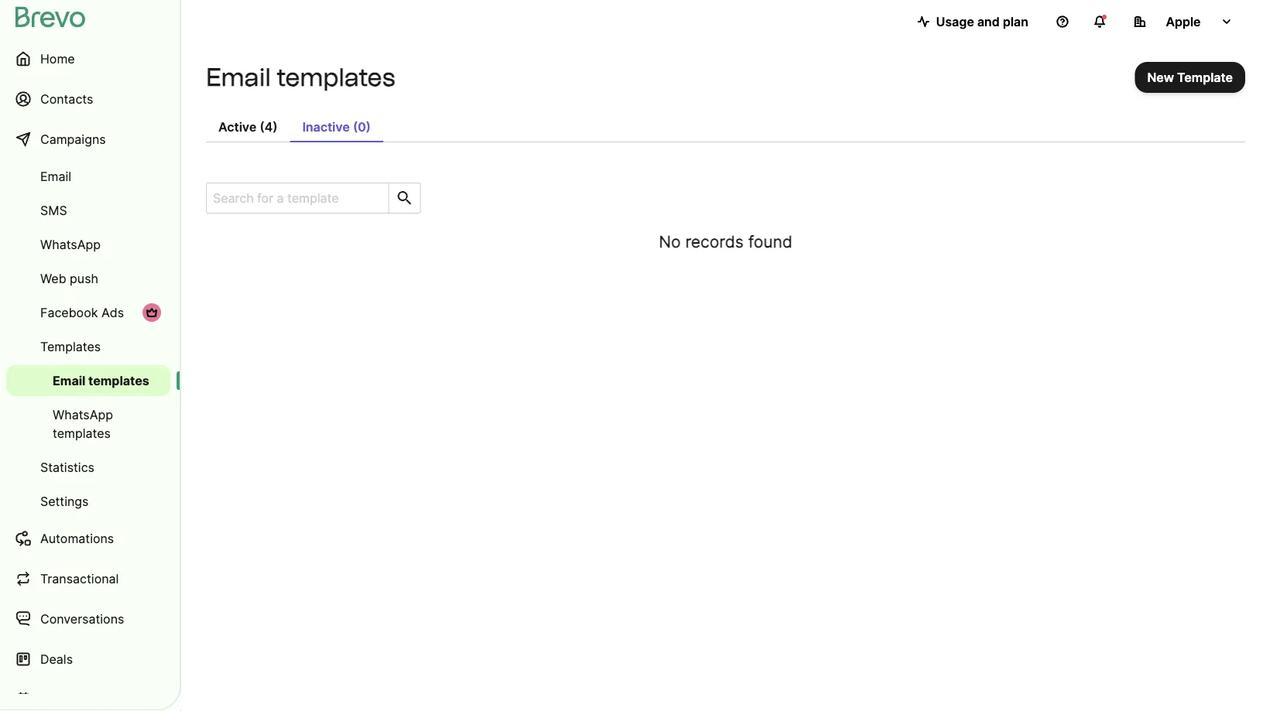 Task type: describe. For each thing, give the bounding box(es) containing it.
email inside email templates "link"
[[53, 373, 86, 388]]

inactive ( 0 )
[[302, 119, 371, 134]]

inactive
[[302, 119, 350, 134]]

conversations
[[40, 612, 124, 627]]

usage
[[936, 14, 974, 29]]

whatsapp for whatsapp
[[40, 237, 101, 252]]

Campaign name search field
[[207, 184, 382, 213]]

usage and plan button
[[905, 6, 1041, 37]]

web
[[40, 271, 66, 286]]

new template button
[[1135, 62, 1246, 93]]

templates for email templates "link"
[[88, 373, 149, 388]]

campaigns link
[[6, 121, 170, 158]]

template
[[1178, 70, 1233, 85]]

statistics
[[40, 460, 94, 475]]

( for 4
[[260, 119, 265, 134]]

no records found
[[659, 232, 793, 251]]

home
[[40, 51, 75, 66]]

) for active ( 4 )
[[273, 119, 278, 134]]

contacts link
[[6, 81, 170, 118]]

settings
[[40, 494, 89, 509]]

whatsapp templates
[[53, 407, 113, 441]]

deals
[[40, 652, 73, 667]]

found
[[748, 232, 793, 251]]

sms
[[40, 203, 67, 218]]

deals link
[[6, 641, 170, 679]]

4
[[265, 119, 273, 134]]

0 vertical spatial templates
[[276, 62, 395, 92]]

records
[[685, 232, 744, 251]]

1 horizontal spatial email templates
[[206, 62, 395, 92]]

automations link
[[6, 521, 170, 558]]

conversations link
[[6, 601, 170, 638]]

whatsapp link
[[6, 229, 170, 260]]



Task type: vqa. For each thing, say whether or not it's contained in the screenshot.
'Web push'
yes



Task type: locate. For each thing, give the bounding box(es) containing it.
0 vertical spatial whatsapp
[[40, 237, 101, 252]]

) right inactive
[[366, 119, 371, 134]]

no
[[659, 232, 681, 251]]

1 ( from the left
[[260, 119, 265, 134]]

email link
[[6, 161, 170, 192]]

contacts
[[40, 91, 93, 107]]

1 vertical spatial templates
[[88, 373, 149, 388]]

home link
[[6, 40, 170, 77]]

email templates up inactive
[[206, 62, 395, 92]]

transactional link
[[6, 561, 170, 598]]

2 ( from the left
[[353, 119, 358, 134]]

whatsapp for whatsapp templates
[[53, 407, 113, 423]]

0 vertical spatial email templates
[[206, 62, 395, 92]]

sms link
[[6, 195, 170, 226]]

facebook ads
[[40, 305, 124, 320]]

apple
[[1166, 14, 1201, 29]]

email up active
[[206, 62, 271, 92]]

statistics link
[[6, 452, 170, 483]]

campaigns
[[40, 132, 106, 147]]

web push link
[[6, 263, 170, 294]]

1 vertical spatial email
[[40, 169, 71, 184]]

0 horizontal spatial (
[[260, 119, 265, 134]]

meetings link
[[6, 682, 170, 712]]

2 vertical spatial templates
[[53, 426, 111, 441]]

meetings
[[40, 693, 94, 708]]

0
[[358, 119, 366, 134]]

1 vertical spatial email templates
[[53, 373, 149, 388]]

and
[[978, 14, 1000, 29]]

active
[[218, 119, 257, 134]]

0 horizontal spatial )
[[273, 119, 278, 134]]

( for 0
[[353, 119, 358, 134]]

1 horizontal spatial (
[[353, 119, 358, 134]]

templates up the statistics link
[[53, 426, 111, 441]]

plan
[[1003, 14, 1029, 29]]

email templates
[[206, 62, 395, 92], [53, 373, 149, 388]]

( right inactive
[[353, 119, 358, 134]]

templates for whatsapp templates link
[[53, 426, 111, 441]]

1 vertical spatial whatsapp
[[53, 407, 113, 423]]

0 horizontal spatial email templates
[[53, 373, 149, 388]]

1 ) from the left
[[273, 119, 278, 134]]

settings link
[[6, 486, 170, 517]]

1 horizontal spatial )
[[366, 119, 371, 134]]

email down templates
[[53, 373, 86, 388]]

whatsapp
[[40, 237, 101, 252], [53, 407, 113, 423]]

automations
[[40, 531, 114, 547]]

templates up inactive ( 0 )
[[276, 62, 395, 92]]

active ( 4 )
[[218, 119, 278, 134]]

transactional
[[40, 572, 119, 587]]

web push
[[40, 271, 98, 286]]

new template
[[1148, 70, 1233, 85]]

new
[[1148, 70, 1174, 85]]

email
[[206, 62, 271, 92], [40, 169, 71, 184], [53, 373, 86, 388]]

( right active
[[260, 119, 265, 134]]

templates link
[[6, 332, 170, 363]]

facebook ads link
[[6, 297, 170, 328]]

templates
[[276, 62, 395, 92], [88, 373, 149, 388], [53, 426, 111, 441]]

ads
[[101, 305, 124, 320]]

2 ) from the left
[[366, 119, 371, 134]]

templates inside whatsapp templates
[[53, 426, 111, 441]]

facebook
[[40, 305, 98, 320]]

email templates inside "link"
[[53, 373, 149, 388]]

) right active
[[273, 119, 278, 134]]

apple button
[[1122, 6, 1246, 37]]

0 vertical spatial email
[[206, 62, 271, 92]]

whatsapp down email templates "link"
[[53, 407, 113, 423]]

(
[[260, 119, 265, 134], [353, 119, 358, 134]]

email up sms
[[40, 169, 71, 184]]

templates inside "link"
[[88, 373, 149, 388]]

templates
[[40, 339, 101, 354]]

left___rvooi image
[[146, 307, 158, 319]]

) for inactive ( 0 )
[[366, 119, 371, 134]]

2 vertical spatial email
[[53, 373, 86, 388]]

usage and plan
[[936, 14, 1029, 29]]

templates down 'templates' link
[[88, 373, 149, 388]]

)
[[273, 119, 278, 134], [366, 119, 371, 134]]

email templates link
[[6, 366, 170, 397]]

push
[[70, 271, 98, 286]]

email templates down 'templates' link
[[53, 373, 149, 388]]

email inside email link
[[40, 169, 71, 184]]

whatsapp templates link
[[6, 400, 170, 449]]

whatsapp up the web push at the left top of the page
[[40, 237, 101, 252]]



